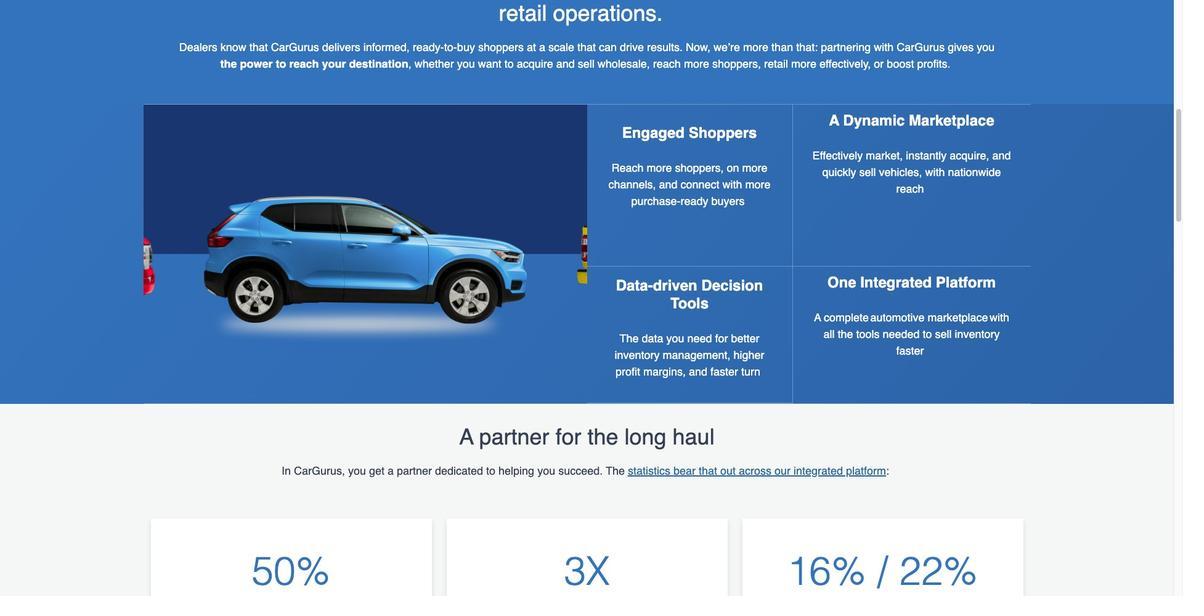 Task type: locate. For each thing, give the bounding box(es) containing it.
/
[[877, 549, 888, 595]]

50%
[[252, 549, 331, 595]]

across
[[739, 465, 772, 478]]

partner up helping on the bottom left of the page
[[479, 425, 549, 450]]

0 horizontal spatial with
[[723, 178, 742, 191]]

power
[[240, 57, 273, 70]]

0 vertical spatial partner
[[479, 425, 549, 450]]

0 vertical spatial a
[[539, 41, 545, 54]]

you right the gives
[[977, 41, 995, 54]]

0 vertical spatial a
[[829, 112, 840, 130]]

with up or
[[874, 41, 894, 54]]

1 vertical spatial the
[[606, 465, 625, 478]]

the
[[220, 57, 237, 70], [838, 328, 853, 341], [588, 425, 619, 450]]

and inside reach more shoppers, on more channels, and connect with more purchase-ready buyers
[[659, 178, 678, 191]]

1 cargurus from the left
[[271, 41, 319, 54]]

inventory up profit
[[615, 349, 660, 362]]

the right all
[[838, 328, 853, 341]]

0 horizontal spatial for
[[556, 425, 582, 450]]

reach left your
[[289, 57, 319, 70]]

a left the "complete automotive"
[[814, 311, 821, 324]]

the up in cargurus, you get a partner dedicated to helping you succeed.  the statistics bear that out across our integrated platform :
[[588, 425, 619, 450]]

0 vertical spatial the
[[220, 57, 237, 70]]

needed
[[883, 328, 920, 341]]

1 vertical spatial inventory
[[615, 349, 660, 362]]

for up succeed.
[[556, 425, 582, 450]]

that left can on the top
[[578, 41, 596, 54]]

a up "effectively"
[[829, 112, 840, 130]]

sell inside effectively market, instantly acquire, and quickly sell vehicles, with nationwide reach
[[860, 166, 876, 179]]

a dynamic marketplace
[[829, 112, 995, 130]]

partner
[[479, 425, 549, 450], [397, 465, 432, 478]]

inventory
[[955, 328, 1000, 341], [615, 349, 660, 362]]

shoppers
[[689, 125, 757, 142]]

a right get
[[388, 465, 394, 478]]

cargurus up power
[[271, 41, 319, 54]]

with down instantly
[[925, 166, 945, 179]]

want
[[478, 57, 502, 70]]

need
[[688, 332, 712, 345]]

0 horizontal spatial inventory
[[615, 349, 660, 362]]

effectively
[[813, 149, 863, 162]]

1 horizontal spatial inventory
[[955, 328, 1000, 341]]

1 horizontal spatial with
[[874, 41, 894, 54]]

2 horizontal spatial with
[[925, 166, 945, 179]]

you
[[977, 41, 995, 54], [457, 57, 475, 70], [667, 332, 684, 345], [348, 465, 366, 478], [538, 465, 555, 478]]

that left out
[[699, 465, 717, 478]]

2 horizontal spatial sell
[[935, 328, 952, 341]]

sell down the marketplace with
[[935, 328, 952, 341]]

for right need
[[715, 332, 728, 345]]

faster left turn
[[711, 365, 738, 378]]

helping
[[499, 465, 534, 478]]

with inside effectively market, instantly acquire, and quickly sell vehicles, with nationwide reach
[[925, 166, 945, 179]]

purchase-
[[631, 195, 681, 208]]

more
[[743, 41, 769, 54], [684, 57, 709, 70], [791, 57, 817, 70], [647, 161, 672, 174], [742, 161, 768, 174], [746, 178, 771, 191]]

a
[[539, 41, 545, 54], [388, 465, 394, 478]]

0 horizontal spatial a
[[388, 465, 394, 478]]

drive
[[620, 41, 644, 54]]

know
[[220, 41, 246, 54]]

the down know
[[220, 57, 237, 70]]

driven
[[653, 277, 698, 295]]

1 horizontal spatial faster
[[897, 344, 924, 357]]

dealers
[[179, 41, 217, 54]]

gives
[[948, 41, 974, 54]]

complete automotive
[[824, 311, 925, 324]]

reach down vehicles,
[[897, 182, 924, 195]]

the left statistics
[[606, 465, 625, 478]]

1 horizontal spatial for
[[715, 332, 728, 345]]

turn
[[742, 365, 761, 378]]

data-driven decision tools
[[616, 277, 763, 312]]

1 vertical spatial shoppers,
[[675, 161, 724, 174]]

1 horizontal spatial the
[[588, 425, 619, 450]]

0 vertical spatial for
[[715, 332, 728, 345]]

the
[[620, 332, 639, 345], [606, 465, 625, 478]]

1 horizontal spatial sell
[[860, 166, 876, 179]]

faster down needed
[[897, 344, 924, 357]]

2 horizontal spatial that
[[699, 465, 717, 478]]

to down shoppers on the top left of page
[[505, 57, 514, 70]]

to left helping on the bottom left of the page
[[486, 465, 496, 478]]

22%
[[899, 549, 978, 595]]

2 vertical spatial the
[[588, 425, 619, 450]]

for
[[715, 332, 728, 345], [556, 425, 582, 450]]

shoppers,
[[712, 57, 761, 70], [675, 161, 724, 174]]

0 horizontal spatial the
[[220, 57, 237, 70]]

tools
[[856, 328, 880, 341]]

inventory down the marketplace with
[[955, 328, 1000, 341]]

engaged
[[622, 125, 685, 142]]

and up nationwide
[[993, 149, 1011, 162]]

engaged shoppers
[[622, 125, 757, 142]]

0 vertical spatial shoppers,
[[712, 57, 761, 70]]

shoppers, up connect
[[675, 161, 724, 174]]

with
[[874, 41, 894, 54], [925, 166, 945, 179], [723, 178, 742, 191]]

faster
[[897, 344, 924, 357], [711, 365, 738, 378]]

a for a partner for the long haul
[[459, 425, 474, 450]]

2 horizontal spatial reach
[[897, 182, 924, 195]]

0 vertical spatial inventory
[[955, 328, 1000, 341]]

a for a complete automotive marketplace with all the tools needed to sell inventory faster
[[814, 311, 821, 324]]

and down scale
[[556, 57, 575, 70]]

that up power
[[249, 41, 268, 54]]

2 horizontal spatial the
[[838, 328, 853, 341]]

2 vertical spatial sell
[[935, 328, 952, 341]]

profit
[[616, 365, 640, 378]]

buy
[[457, 41, 475, 54]]

results.
[[647, 41, 683, 54]]

with inside reach more shoppers, on more channels, and connect with more purchase-ready buyers
[[723, 178, 742, 191]]

tools
[[671, 295, 709, 312]]

with down on
[[723, 178, 742, 191]]

0 vertical spatial the
[[620, 332, 639, 345]]

a up dedicated
[[459, 425, 474, 450]]

on
[[727, 161, 739, 174]]

0 horizontal spatial sell
[[578, 57, 595, 70]]

1 horizontal spatial cargurus
[[897, 41, 945, 54]]

a right the at
[[539, 41, 545, 54]]

cargurus
[[271, 41, 319, 54], [897, 41, 945, 54]]

one
[[828, 274, 856, 292]]

and inside dealers know that cargurus delivers informed, ready-to-buy shoppers at a scale that can drive results. now, we're more than that: partnering with cargurus gives you the power to reach your destination , whether you want to acquire and sell wholesale, reach more shoppers, retail more effectively, or boost profits.
[[556, 57, 575, 70]]

0 vertical spatial faster
[[897, 344, 924, 357]]

1 vertical spatial a
[[814, 311, 821, 324]]

1 vertical spatial sell
[[860, 166, 876, 179]]

a
[[829, 112, 840, 130], [814, 311, 821, 324], [459, 425, 474, 450]]

sell inside a complete automotive marketplace with all the tools needed to sell inventory faster
[[935, 328, 952, 341]]

or
[[874, 57, 884, 70]]

2 cargurus from the left
[[897, 41, 945, 54]]

succeed.
[[559, 465, 603, 478]]

shoppers, down the we're
[[712, 57, 761, 70]]

1 horizontal spatial a
[[539, 41, 545, 54]]

to right needed
[[923, 328, 932, 341]]

marketplace with
[[928, 311, 1010, 324]]

1 vertical spatial a
[[388, 465, 394, 478]]

and down management,
[[689, 365, 708, 378]]

better
[[731, 332, 760, 345]]

1 vertical spatial faster
[[711, 365, 738, 378]]

0 horizontal spatial faster
[[711, 365, 738, 378]]

0 vertical spatial sell
[[578, 57, 595, 70]]

the left the data
[[620, 332, 639, 345]]

partner right get
[[397, 465, 432, 478]]

effectively,
[[820, 57, 871, 70]]

a partner for the long haul
[[459, 425, 715, 450]]

a inside dealers know that cargurus delivers informed, ready-to-buy shoppers at a scale that can drive results. now, we're more than that: partnering with cargurus gives you the power to reach your destination , whether you want to acquire and sell wholesale, reach more shoppers, retail more effectively, or boost profits.
[[539, 41, 545, 54]]

0 horizontal spatial a
[[459, 425, 474, 450]]

1 horizontal spatial a
[[814, 311, 821, 324]]

acquire,
[[950, 149, 990, 162]]

ready
[[681, 195, 709, 208]]

and up purchase-
[[659, 178, 678, 191]]

inventory inside the data you need for better inventory management, higher profit margins, and faster turn
[[615, 349, 660, 362]]

you right the data
[[667, 332, 684, 345]]

,
[[408, 57, 412, 70]]

1 vertical spatial the
[[838, 328, 853, 341]]

sell left wholesale,
[[578, 57, 595, 70]]

platform
[[846, 465, 886, 478]]

to
[[276, 57, 286, 70], [505, 57, 514, 70], [923, 328, 932, 341], [486, 465, 496, 478]]

destination
[[349, 57, 408, 70]]

delivers
[[322, 41, 360, 54]]

reach more shoppers, on more channels, and connect with more purchase-ready buyers
[[609, 161, 771, 208]]

2 vertical spatial a
[[459, 425, 474, 450]]

boost
[[887, 57, 914, 70]]

and
[[556, 57, 575, 70], [993, 149, 1011, 162], [659, 178, 678, 191], [689, 365, 708, 378]]

bear
[[674, 465, 696, 478]]

reach down results.
[[653, 57, 681, 70]]

a inside a complete automotive marketplace with all the tools needed to sell inventory faster
[[814, 311, 821, 324]]

0 horizontal spatial partner
[[397, 465, 432, 478]]

2 horizontal spatial a
[[829, 112, 840, 130]]

cargurus up profits.
[[897, 41, 945, 54]]

you left get
[[348, 465, 366, 478]]

0 horizontal spatial cargurus
[[271, 41, 319, 54]]

sell down market,
[[860, 166, 876, 179]]



Task type: vqa. For each thing, say whether or not it's contained in the screenshot.


Task type: describe. For each thing, give the bounding box(es) containing it.
more right reach
[[647, 161, 672, 174]]

reach inside effectively market, instantly acquire, and quickly sell vehicles, with nationwide reach
[[897, 182, 924, 195]]

connect
[[681, 178, 720, 191]]

you down 'buy'
[[457, 57, 475, 70]]

0 horizontal spatial reach
[[289, 57, 319, 70]]

1 horizontal spatial reach
[[653, 57, 681, 70]]

retail
[[764, 57, 788, 70]]

your
[[322, 57, 346, 70]]

1 horizontal spatial that
[[578, 41, 596, 54]]

the inside a complete automotive marketplace with all the tools needed to sell inventory faster
[[838, 328, 853, 341]]

a complete automotive marketplace with all the tools needed to sell inventory faster
[[814, 311, 1010, 357]]

1 horizontal spatial partner
[[479, 425, 549, 450]]

channels,
[[609, 178, 656, 191]]

long
[[625, 425, 667, 450]]

than
[[772, 41, 793, 54]]

higher
[[734, 349, 765, 362]]

at
[[527, 41, 536, 54]]

acquire
[[517, 57, 553, 70]]

wholesale,
[[598, 57, 650, 70]]

1 vertical spatial partner
[[397, 465, 432, 478]]

more down now, at the right top of the page
[[684, 57, 709, 70]]

shoppers
[[478, 41, 524, 54]]

in cargurus, you get a partner dedicated to helping you succeed.  the statistics bear that out across our integrated platform :
[[282, 465, 893, 478]]

inventory inside a complete automotive marketplace with all the tools needed to sell inventory faster
[[955, 328, 1000, 341]]

shoppers, inside dealers know that cargurus delivers informed, ready-to-buy shoppers at a scale that can drive results. now, we're more than that: partnering with cargurus gives you the power to reach your destination , whether you want to acquire and sell wholesale, reach more shoppers, retail more effectively, or boost profits.
[[712, 57, 761, 70]]

sell inside dealers know that cargurus delivers informed, ready-to-buy shoppers at a scale that can drive results. now, we're more than that: partnering with cargurus gives you the power to reach your destination , whether you want to acquire and sell wholesale, reach more shoppers, retail more effectively, or boost profits.
[[578, 57, 595, 70]]

can
[[599, 41, 617, 54]]

statistics bear that out across our integrated platform link
[[628, 465, 886, 478]]

we're
[[714, 41, 740, 54]]

profits.
[[917, 57, 951, 70]]

now,
[[686, 41, 711, 54]]

dynamic
[[843, 112, 905, 130]]

faster inside a complete automotive marketplace with all the tools needed to sell inventory faster
[[897, 344, 924, 357]]

one integrated platform
[[828, 274, 996, 292]]

our
[[775, 465, 791, 478]]

quickly
[[823, 166, 856, 179]]

more right connect
[[746, 178, 771, 191]]

integrated
[[861, 274, 932, 292]]

a for a dynamic marketplace
[[829, 112, 840, 130]]

vehicles,
[[879, 166, 922, 179]]

dashboard image
[[143, 105, 587, 404]]

cargurus,
[[294, 465, 345, 478]]

and inside effectively market, instantly acquire, and quickly sell vehicles, with nationwide reach
[[993, 149, 1011, 162]]

the inside dealers know that cargurus delivers informed, ready-to-buy shoppers at a scale that can drive results. now, we're more than that: partnering with cargurus gives you the power to reach your destination , whether you want to acquire and sell wholesale, reach more shoppers, retail more effectively, or boost profits.
[[220, 57, 237, 70]]

with inside dealers know that cargurus delivers informed, ready-to-buy shoppers at a scale that can drive results. now, we're more than that: partnering with cargurus gives you the power to reach your destination , whether you want to acquire and sell wholesale, reach more shoppers, retail more effectively, or boost profits.
[[874, 41, 894, 54]]

0 horizontal spatial that
[[249, 41, 268, 54]]

you inside the data you need for better inventory management, higher profit margins, and faster turn
[[667, 332, 684, 345]]

3x
[[564, 549, 610, 595]]

marketplace
[[909, 112, 995, 130]]

effectively market, instantly acquire, and quickly sell vehicles, with nationwide reach
[[813, 149, 1011, 195]]

all
[[824, 328, 835, 341]]

partnering
[[821, 41, 871, 54]]

with for shoppers
[[723, 178, 742, 191]]

scale
[[549, 41, 574, 54]]

16%
[[788, 549, 867, 595]]

nationwide
[[948, 166, 1001, 179]]

to-
[[444, 41, 457, 54]]

for inside the data you need for better inventory management, higher profit margins, and faster turn
[[715, 332, 728, 345]]

with for dynamic
[[925, 166, 945, 179]]

1 vertical spatial for
[[556, 425, 582, 450]]

out
[[721, 465, 736, 478]]

more up retail
[[743, 41, 769, 54]]

platform
[[936, 274, 996, 292]]

that:
[[796, 41, 818, 54]]

get
[[369, 465, 385, 478]]

dealers know that cargurus delivers informed, ready-to-buy shoppers at a scale that can drive results. now, we're more than that: partnering with cargurus gives you the power to reach your destination , whether you want to acquire and sell wholesale, reach more shoppers, retail more effectively, or boost profits.
[[179, 41, 995, 70]]

you right helping on the bottom left of the page
[[538, 465, 555, 478]]

dedicated
[[435, 465, 483, 478]]

buyers
[[712, 195, 745, 208]]

more right on
[[742, 161, 768, 174]]

and inside the data you need for better inventory management, higher profit margins, and faster turn
[[689, 365, 708, 378]]

integrated
[[794, 465, 843, 478]]

reach
[[612, 161, 644, 174]]

data-
[[616, 277, 653, 295]]

shoppers, inside reach more shoppers, on more channels, and connect with more purchase-ready buyers
[[675, 161, 724, 174]]

to right power
[[276, 57, 286, 70]]

faster inside the data you need for better inventory management, higher profit margins, and faster turn
[[711, 365, 738, 378]]

to inside a complete automotive marketplace with all the tools needed to sell inventory faster
[[923, 328, 932, 341]]

informed,
[[364, 41, 410, 54]]

more down that: on the top right of the page
[[791, 57, 817, 70]]

whether
[[415, 57, 454, 70]]

in
[[282, 465, 291, 478]]

decision
[[702, 277, 763, 295]]

management,
[[663, 349, 731, 362]]

margins,
[[643, 365, 686, 378]]

the inside the data you need for better inventory management, higher profit margins, and faster turn
[[620, 332, 639, 345]]

data
[[642, 332, 664, 345]]

instantly
[[906, 149, 947, 162]]

:
[[886, 465, 890, 478]]

market,
[[866, 149, 903, 162]]

ready-
[[413, 41, 444, 54]]

the data you need for better inventory management, higher profit margins, and faster turn
[[615, 332, 765, 378]]

haul
[[673, 425, 715, 450]]

16% / 22%
[[788, 549, 978, 595]]

statistics
[[628, 465, 671, 478]]



